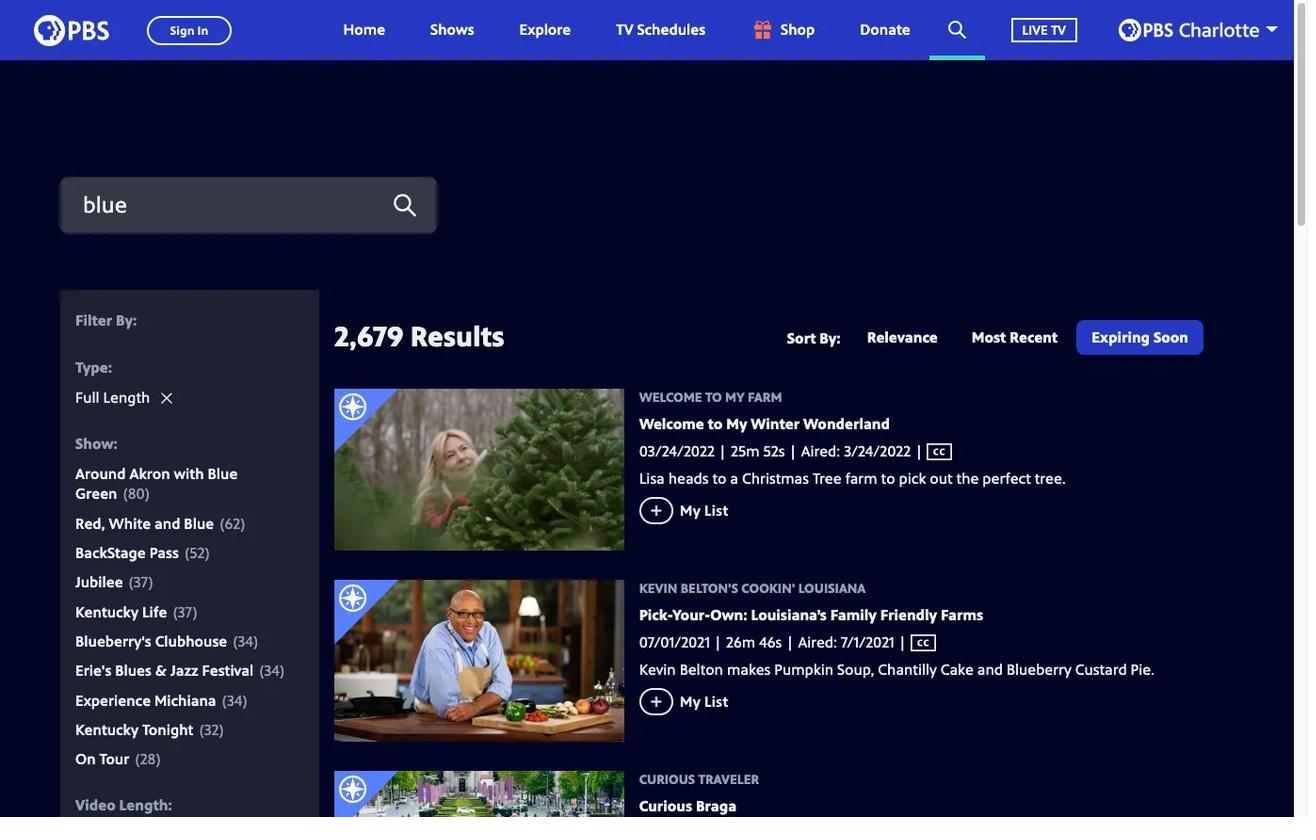 Task type: vqa. For each thing, say whether or not it's contained in the screenshot.
Culture
no



Task type: describe. For each thing, give the bounding box(es) containing it.
search image
[[948, 21, 966, 39]]

| right 46s
[[786, 632, 794, 653]]

pbs charlotte image
[[1119, 19, 1259, 41]]

wonderland
[[803, 413, 890, 434]]

80
[[128, 484, 145, 504]]

( right life
[[173, 602, 178, 622]]

| left "26m"
[[714, 632, 722, 653]]

2 vertical spatial 34
[[227, 690, 242, 711]]

1 horizontal spatial and
[[977, 660, 1003, 680]]

red, white and blue ( 62 ) backstage pass ( 52 ) jubilee ( 37 ) kentucky life ( 37 ) blueberry's clubhouse ( 34 ) erie's blues & jazz festival ( 34 ) experience michiana ( 34 ) kentucky tonight ( 32 ) on tour ( 28 )
[[75, 513, 285, 770]]

own:
[[710, 604, 747, 625]]

makes
[[727, 660, 771, 680]]

| up pick on the right
[[911, 441, 927, 461]]

tonight
[[142, 720, 193, 740]]

farms
[[941, 604, 983, 625]]

full length button
[[75, 387, 173, 408]]

1 horizontal spatial tv
[[1051, 20, 1066, 38]]

kevin for kevin belton's cookin' louisiana pick-your-own: louisiana's family friendly farms
[[639, 579, 677, 597]]

closed captions available element for 03/24/2022 | 25m 52s | aired: 3/24/2022
[[911, 441, 952, 462]]

tv schedules
[[616, 19, 705, 40]]

blue for with
[[208, 463, 238, 484]]

friendly
[[880, 604, 937, 625]]

expiring soon
[[1092, 327, 1188, 348]]

christmas
[[742, 468, 809, 489]]

07/01/2021 | 26m 46s | aired: 7/1/2021
[[639, 632, 894, 653]]

curious braga image
[[334, 772, 624, 817]]

2 kentucky from the top
[[75, 720, 138, 740]]

shows link
[[412, 0, 493, 60]]

2 welcome from the top
[[639, 413, 704, 434]]

1 vertical spatial my
[[726, 413, 747, 434]]

to left pick on the right
[[881, 468, 895, 489]]

akron
[[129, 463, 170, 484]]

tree
[[813, 468, 841, 489]]

&
[[155, 661, 167, 681]]

clubhouse
[[155, 631, 227, 652]]

2 curious from the top
[[639, 796, 692, 816]]

( right pass at the bottom left of the page
[[184, 543, 189, 563]]

perfect
[[983, 468, 1031, 489]]

to up 03/24/2022
[[708, 413, 723, 434]]

welcome to my winter wonderland link
[[639, 413, 890, 434]]

blue for and
[[184, 513, 214, 534]]

around
[[75, 463, 126, 484]]

out
[[930, 468, 953, 489]]

jazz
[[170, 661, 198, 681]]

kevin belton makes pumpkin soup, chantilly cake and blueberry custard pie.
[[639, 660, 1155, 680]]

most
[[972, 327, 1006, 348]]

winter
[[751, 413, 800, 434]]

aired: for wonderland
[[801, 441, 840, 461]]

life
[[142, 602, 167, 622]]

( down around akron with blue green
[[220, 513, 225, 534]]

donate link
[[841, 0, 929, 60]]

cake
[[941, 660, 974, 680]]

1 curious from the top
[[639, 771, 695, 788]]

3/24/2022
[[844, 441, 911, 461]]

2,679 results
[[334, 316, 504, 355]]

farm
[[748, 388, 782, 406]]

kevin belton's cookin' louisiana pick-your-own: louisiana's family friendly farms
[[639, 579, 983, 625]]

experience
[[75, 690, 151, 711]]

03/24/2022 | 25m 52s | aired: 3/24/2022
[[639, 441, 911, 461]]

( 80 )
[[123, 484, 150, 504]]

sort by:
[[787, 328, 841, 349]]

aired: for family
[[798, 632, 837, 653]]

a
[[730, 468, 738, 489]]

length for video length :
[[119, 795, 168, 815]]

( right tour
[[135, 749, 140, 770]]

schedules
[[637, 19, 705, 40]]

live tv
[[1022, 20, 1066, 38]]

show :
[[75, 433, 118, 453]]

type :
[[75, 357, 112, 377]]

welcome to my winter wonderland image
[[334, 389, 624, 551]]

full
[[75, 387, 99, 408]]

festival
[[202, 661, 254, 681]]

blueberry
[[1007, 660, 1071, 680]]

46s
[[759, 632, 782, 653]]

curious braga link
[[639, 796, 737, 816]]

( down festival
[[222, 690, 227, 711]]

around akron with blue green
[[75, 463, 238, 504]]

full length
[[75, 387, 150, 408]]

2,679
[[334, 316, 404, 355]]

braga
[[696, 796, 737, 816]]

results
[[410, 316, 504, 355]]

( down michiana
[[199, 720, 204, 740]]

cookin'
[[741, 579, 795, 597]]

family
[[830, 604, 877, 625]]

show
[[75, 433, 114, 453]]

52
[[189, 543, 205, 563]]

lisa heads to a christmas tree farm to pick out the perfect tree.
[[639, 468, 1066, 489]]

shop
[[781, 19, 815, 40]]

pick-your-own: louisiana's family friendly farms link
[[639, 604, 983, 625]]

soon
[[1154, 327, 1188, 348]]

live
[[1022, 20, 1048, 38]]

| up chantilly
[[894, 632, 911, 653]]

| right 52s
[[789, 441, 797, 461]]

tour
[[99, 749, 129, 770]]

green
[[75, 484, 117, 504]]



Task type: locate. For each thing, give the bounding box(es) containing it.
26m
[[726, 632, 755, 653]]

red,
[[75, 513, 105, 534]]

1 vertical spatial welcome
[[639, 413, 704, 434]]

louisiana's
[[751, 604, 827, 625]]

1 vertical spatial kentucky
[[75, 720, 138, 740]]

2 horizontal spatial :
[[168, 795, 172, 815]]

welcome to my farm welcome to my winter wonderland
[[639, 388, 890, 434]]

my
[[725, 388, 745, 406], [726, 413, 747, 434]]

1 welcome from the top
[[639, 388, 702, 406]]

curious left braga
[[639, 796, 692, 816]]

( right 'green'
[[123, 484, 128, 504]]

tv left schedules
[[616, 19, 633, 40]]

0 horizontal spatial tv
[[616, 19, 633, 40]]

0 vertical spatial kentucky
[[75, 602, 138, 622]]

37 up clubhouse
[[178, 602, 193, 622]]

on
[[75, 749, 96, 770]]

backstage
[[75, 543, 146, 563]]

to
[[705, 388, 722, 406], [708, 413, 723, 434], [712, 468, 726, 489], [881, 468, 895, 489]]

1 passport image from the top
[[334, 389, 399, 453]]

passport image for welcome
[[334, 389, 399, 453]]

0 vertical spatial blue
[[208, 463, 238, 484]]

pbs image
[[34, 9, 109, 51]]

pick-
[[639, 604, 672, 625]]

3 passport image from the top
[[334, 772, 399, 817]]

1 vertical spatial closed captions available element
[[894, 632, 936, 653]]

custard
[[1075, 660, 1127, 680]]

( right festival
[[259, 661, 264, 681]]

heads
[[668, 468, 709, 489]]

34
[[238, 631, 253, 652], [264, 661, 280, 681], [227, 690, 242, 711]]

aired: up tree
[[801, 441, 840, 461]]

jubilee
[[75, 572, 123, 593]]

37 up life
[[134, 572, 148, 593]]

kevin for kevin belton makes pumpkin soup, chantilly cake and blueberry custard pie.
[[639, 660, 676, 680]]

shop link
[[732, 0, 834, 60]]

34 right festival
[[264, 661, 280, 681]]

kentucky up 'blueberry's'
[[75, 602, 138, 622]]

1 vertical spatial blue
[[184, 513, 214, 534]]

expiring
[[1092, 327, 1150, 348]]

25m
[[731, 441, 760, 461]]

pie.
[[1131, 660, 1155, 680]]

kentucky
[[75, 602, 138, 622], [75, 720, 138, 740]]

37
[[134, 572, 148, 593], [178, 602, 193, 622]]

belton
[[680, 660, 723, 680]]

closed captions available element for 07/01/2021 | 26m 46s | aired: 7/1/2021
[[894, 632, 936, 653]]

erie's
[[75, 661, 111, 681]]

1 vertical spatial :
[[114, 433, 118, 453]]

by: right sort
[[820, 328, 841, 349]]

closed captions available element down friendly
[[894, 632, 936, 653]]

soup,
[[837, 660, 874, 680]]

pass
[[149, 543, 179, 563]]

2 vertical spatial :
[[168, 795, 172, 815]]

kentucky down experience on the left
[[75, 720, 138, 740]]

most recent
[[972, 327, 1058, 348]]

by: right 'filter'
[[116, 310, 137, 331]]

0 horizontal spatial :
[[108, 357, 112, 377]]

video
[[75, 795, 116, 815]]

kevin inside kevin belton's cookin' louisiana pick-your-own: louisiana's family friendly farms
[[639, 579, 677, 597]]

white
[[109, 513, 151, 534]]

tv
[[616, 19, 633, 40], [1051, 20, 1066, 38]]

0 vertical spatial 34
[[238, 631, 253, 652]]

and inside red, white and blue ( 62 ) backstage pass ( 52 ) jubilee ( 37 ) kentucky life ( 37 ) blueberry's clubhouse ( 34 ) erie's blues & jazz festival ( 34 ) experience michiana ( 34 ) kentucky tonight ( 32 ) on tour ( 28 )
[[154, 513, 180, 534]]

and
[[154, 513, 180, 534], [977, 660, 1003, 680]]

blue up "52"
[[184, 513, 214, 534]]

curious up curious braga 'link'
[[639, 771, 695, 788]]

1 vertical spatial aired:
[[798, 632, 837, 653]]

recent
[[1010, 327, 1058, 348]]

donate
[[860, 19, 910, 40]]

type
[[75, 357, 108, 377]]

by: for sort by:
[[820, 328, 841, 349]]

shows
[[430, 19, 474, 40]]

)
[[145, 484, 150, 504], [240, 513, 245, 534], [205, 543, 210, 563], [148, 572, 153, 593], [193, 602, 198, 622], [253, 631, 258, 652], [280, 661, 285, 681], [242, 690, 247, 711], [219, 720, 224, 740], [156, 749, 161, 770]]

by: for filter by:
[[116, 310, 137, 331]]

7/1/2021
[[841, 632, 894, 653]]

length right full
[[103, 387, 150, 408]]

0 vertical spatial aired:
[[801, 441, 840, 461]]

0 vertical spatial my
[[725, 388, 745, 406]]

1 vertical spatial length
[[119, 795, 168, 815]]

( up festival
[[233, 631, 238, 652]]

aired: down "pick-your-own: louisiana's family friendly farms" "link"
[[798, 632, 837, 653]]

28
[[140, 749, 156, 770]]

0 vertical spatial kevin
[[639, 579, 677, 597]]

2 kevin from the top
[[639, 660, 676, 680]]

1 vertical spatial passport image
[[334, 580, 399, 645]]

0 horizontal spatial 37
[[134, 572, 148, 593]]

Search search field
[[60, 177, 437, 234]]

blues
[[115, 661, 152, 681]]

|
[[718, 441, 727, 461], [789, 441, 797, 461], [911, 441, 927, 461], [714, 632, 722, 653], [786, 632, 794, 653], [894, 632, 911, 653]]

1 horizontal spatial 37
[[178, 602, 193, 622]]

my up 25m in the bottom right of the page
[[726, 413, 747, 434]]

pick
[[899, 468, 926, 489]]

home
[[343, 19, 385, 40]]

0 vertical spatial curious
[[639, 771, 695, 788]]

passport image for pick-
[[334, 580, 399, 645]]

home link
[[324, 0, 404, 60]]

1 vertical spatial 34
[[264, 661, 280, 681]]

: up full length on the left
[[108, 357, 112, 377]]

tree.
[[1035, 468, 1066, 489]]

kevin up pick-
[[639, 579, 677, 597]]

filter
[[75, 310, 112, 331]]

closed captions available element up out
[[911, 441, 952, 462]]

passport image
[[334, 389, 399, 453], [334, 580, 399, 645], [334, 772, 399, 817]]

2 passport image from the top
[[334, 580, 399, 645]]

1 kevin from the top
[[639, 579, 677, 597]]

: right the video
[[168, 795, 172, 815]]

curious
[[639, 771, 695, 788], [639, 796, 692, 816]]

blue
[[208, 463, 238, 484], [184, 513, 214, 534]]

length for full length
[[103, 387, 150, 408]]

louisiana
[[798, 579, 866, 597]]

length
[[103, 387, 150, 408], [119, 795, 168, 815]]

32
[[204, 720, 219, 740]]

tv right live
[[1051, 20, 1066, 38]]

34 up festival
[[238, 631, 253, 652]]

0 vertical spatial passport image
[[334, 389, 399, 453]]

0 vertical spatial closed captions available element
[[911, 441, 952, 462]]

0 vertical spatial and
[[154, 513, 180, 534]]

explore
[[519, 19, 571, 40]]

1 kentucky from the top
[[75, 602, 138, 622]]

my left farm
[[725, 388, 745, 406]]

live tv link
[[992, 0, 1096, 60]]

pumpkin
[[774, 660, 833, 680]]

:
[[108, 357, 112, 377], [114, 433, 118, 453], [168, 795, 172, 815]]

curious traveler link
[[639, 771, 1215, 789]]

0 vertical spatial welcome
[[639, 388, 702, 406]]

1 horizontal spatial :
[[114, 433, 118, 453]]

: for type :
[[108, 357, 112, 377]]

farm
[[845, 468, 877, 489]]

52s
[[763, 441, 785, 461]]

video length :
[[75, 795, 172, 815]]

michiana
[[154, 690, 216, 711]]

: up around
[[114, 433, 118, 453]]

34 down festival
[[227, 690, 242, 711]]

belton's
[[681, 579, 738, 597]]

blue right the with
[[208, 463, 238, 484]]

aired:
[[801, 441, 840, 461], [798, 632, 837, 653]]

and right cake
[[977, 660, 1003, 680]]

sort
[[787, 328, 816, 349]]

length inside button
[[103, 387, 150, 408]]

blue inside red, white and blue ( 62 ) backstage pass ( 52 ) jubilee ( 37 ) kentucky life ( 37 ) blueberry's clubhouse ( 34 ) erie's blues & jazz festival ( 34 ) experience michiana ( 34 ) kentucky tonight ( 32 ) on tour ( 28 )
[[184, 513, 214, 534]]

62
[[225, 513, 240, 534]]

length down 28
[[119, 795, 168, 815]]

to left farm
[[705, 388, 722, 406]]

1 horizontal spatial by:
[[820, 328, 841, 349]]

kevin belton's cookin' louisiana link
[[639, 579, 1215, 598]]

1 vertical spatial 37
[[178, 602, 193, 622]]

and up pass at the bottom left of the page
[[154, 513, 180, 534]]

with
[[174, 463, 204, 484]]

filter by:
[[75, 310, 137, 331]]

2 vertical spatial passport image
[[334, 772, 399, 817]]

blueberry's
[[75, 631, 151, 652]]

kevin down 07/01/2021
[[639, 660, 676, 680]]

to left 'a'
[[712, 468, 726, 489]]

0 horizontal spatial by:
[[116, 310, 137, 331]]

0 horizontal spatial and
[[154, 513, 180, 534]]

1 vertical spatial curious
[[639, 796, 692, 816]]

pick-your-own: louisiana's family friendly farms image
[[334, 580, 624, 742]]

( right jubilee
[[129, 572, 134, 593]]

lisa
[[639, 468, 665, 489]]

| left 25m in the bottom right of the page
[[718, 441, 727, 461]]

0 vertical spatial 37
[[134, 572, 148, 593]]

: for show :
[[114, 433, 118, 453]]

1 vertical spatial kevin
[[639, 660, 676, 680]]

blue inside around akron with blue green
[[208, 463, 238, 484]]

your-
[[672, 604, 710, 625]]

1 vertical spatial and
[[977, 660, 1003, 680]]

0 vertical spatial :
[[108, 357, 112, 377]]

closed captions available element
[[911, 441, 952, 462], [894, 632, 936, 653]]

by:
[[116, 310, 137, 331], [820, 328, 841, 349]]

07/01/2021
[[639, 632, 710, 653]]

welcome
[[639, 388, 702, 406], [639, 413, 704, 434]]

explore link
[[501, 0, 590, 60]]

03/24/2022
[[639, 441, 715, 461]]

0 vertical spatial length
[[103, 387, 150, 408]]



